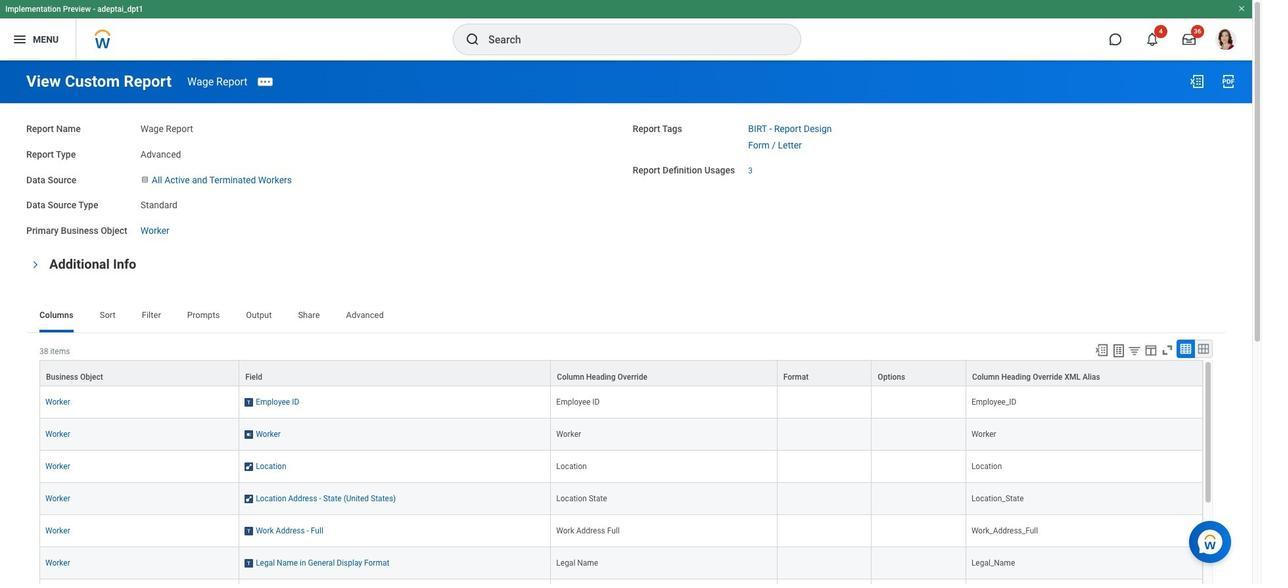 Task type: locate. For each thing, give the bounding box(es) containing it.
export to excel image
[[1190, 74, 1206, 89]]

items selected list
[[749, 121, 853, 152]]

cell
[[778, 387, 872, 419], [872, 387, 967, 419], [778, 419, 872, 451], [872, 419, 967, 451], [778, 451, 872, 483], [872, 451, 967, 483], [778, 483, 872, 516], [872, 483, 967, 516], [778, 516, 872, 548], [872, 516, 967, 548], [778, 548, 872, 580], [872, 548, 967, 580], [39, 580, 240, 585], [240, 580, 551, 585], [551, 580, 778, 585], [778, 580, 872, 585], [872, 580, 967, 585], [967, 580, 1204, 585]]

chevron down image
[[31, 257, 40, 273]]

banner
[[0, 0, 1253, 61]]

7 row from the top
[[39, 548, 1204, 580]]

8 row from the top
[[39, 580, 1204, 585]]

profile logan mcneil image
[[1216, 29, 1237, 53]]

tab list
[[26, 301, 1227, 333]]

1 field image from the top
[[245, 398, 253, 408]]

5 field image from the top
[[245, 559, 253, 570]]

search image
[[465, 32, 481, 47]]

field image for third row
[[245, 430, 253, 441]]

1 row from the top
[[39, 360, 1204, 387]]

export to worksheets image
[[1112, 343, 1127, 359]]

2 row from the top
[[39, 387, 1204, 419]]

4 field image from the top
[[245, 527, 253, 537]]

row
[[39, 360, 1204, 387], [39, 387, 1204, 419], [39, 419, 1204, 451], [39, 451, 1204, 483], [39, 483, 1204, 516], [39, 516, 1204, 548], [39, 548, 1204, 580], [39, 580, 1204, 585]]

click to view/edit grid preferences image
[[1145, 343, 1159, 358]]

2 field image from the top
[[245, 430, 253, 441]]

field image for 7th row
[[245, 559, 253, 570]]

6 row from the top
[[39, 516, 1204, 548]]

field image
[[245, 398, 253, 408], [245, 430, 253, 441], [245, 462, 253, 473], [245, 527, 253, 537], [245, 559, 253, 570]]

field image
[[245, 495, 253, 505]]

3 row from the top
[[39, 419, 1204, 451]]

toolbar
[[1089, 340, 1214, 360]]

table image
[[1180, 343, 1193, 356]]

justify image
[[12, 32, 28, 47]]

field image for 7th row from the bottom of the page
[[245, 398, 253, 408]]

field image for 6th row
[[245, 527, 253, 537]]

3 field image from the top
[[245, 462, 253, 473]]

close environment banner image
[[1239, 5, 1247, 12]]

Search Workday  search field
[[489, 25, 774, 54]]

main content
[[0, 61, 1253, 585]]



Task type: describe. For each thing, give the bounding box(es) containing it.
fullscreen image
[[1161, 343, 1175, 358]]

field image for 5th row from the bottom of the page
[[245, 462, 253, 473]]

export to excel image
[[1095, 343, 1110, 358]]

notifications large image
[[1147, 33, 1160, 46]]

view printable version (pdf) image
[[1222, 74, 1237, 89]]

5 row from the top
[[39, 483, 1204, 516]]

expand table image
[[1198, 343, 1211, 356]]

inbox large image
[[1183, 33, 1197, 46]]

advanced element
[[141, 147, 181, 160]]

select to filter grid data image
[[1128, 344, 1143, 358]]

data source image
[[141, 175, 149, 185]]

4 row from the top
[[39, 451, 1204, 483]]



Task type: vqa. For each thing, say whether or not it's contained in the screenshot.
top Field image
yes



